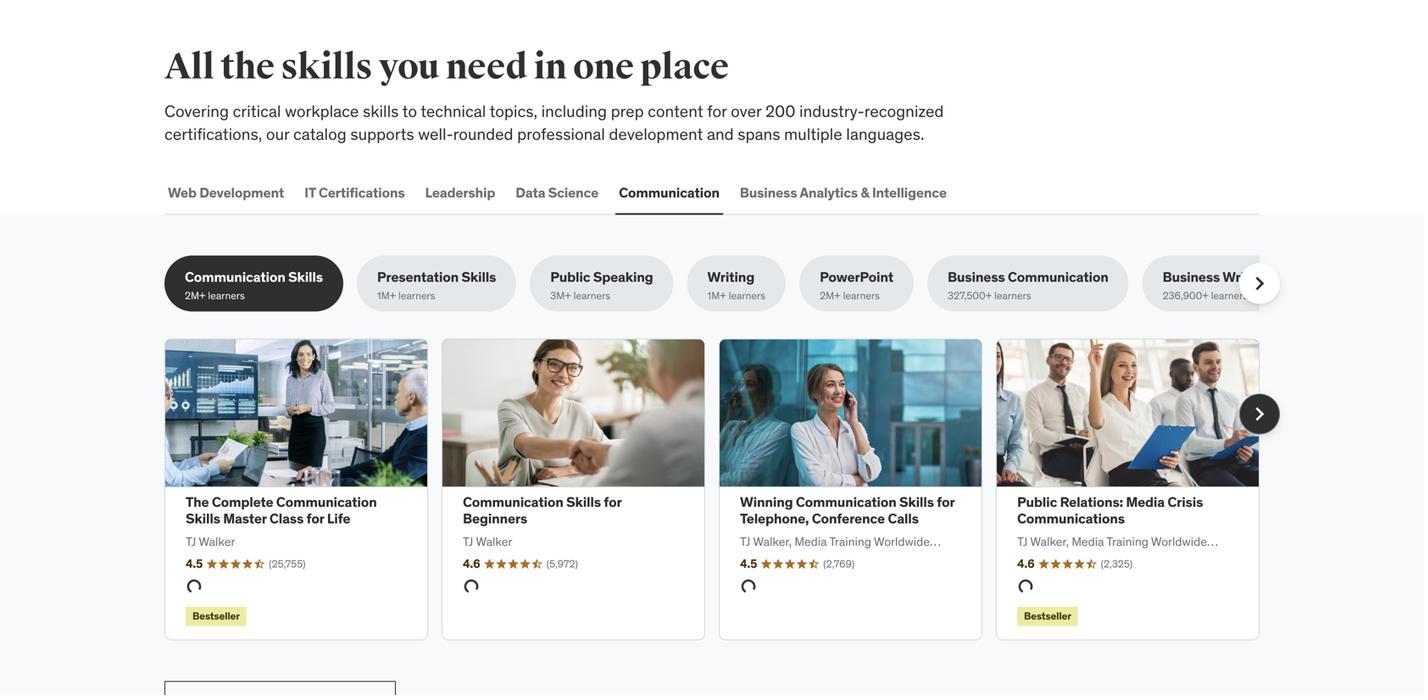 Task type: locate. For each thing, give the bounding box(es) containing it.
writing inside business writing 236,900+ learners
[[1223, 268, 1270, 286]]

communication inside button
[[619, 184, 720, 201]]

5 learners from the left
[[843, 289, 880, 302]]

technical
[[421, 101, 486, 121]]

1 2m+ from the left
[[185, 289, 206, 302]]

communications
[[1017, 510, 1125, 527]]

winning communication skills for telephone, conference calls link
[[740, 494, 955, 527]]

1 horizontal spatial 2m+
[[820, 289, 841, 302]]

web development button
[[164, 172, 287, 213]]

2 loading image from the left
[[460, 576, 482, 598]]

public
[[550, 268, 590, 286], [1017, 494, 1057, 511]]

public inside the public relations: media crisis communications
[[1017, 494, 1057, 511]]

content
[[648, 101, 703, 121]]

loading image down telephone,
[[737, 576, 760, 598]]

2 learners from the left
[[398, 289, 435, 302]]

learners inside communication skills 2m+ learners
[[208, 289, 245, 302]]

communication inside communication skills 2m+ learners
[[185, 268, 285, 286]]

for inside communication skills for beginners
[[604, 494, 622, 511]]

place
[[640, 45, 729, 89]]

for inside the complete communication skills master class for life
[[306, 510, 324, 527]]

communication inside communication skills for beginners
[[463, 494, 564, 511]]

in
[[534, 45, 567, 89]]

1 horizontal spatial public
[[1017, 494, 1057, 511]]

1 writing from the left
[[707, 268, 755, 286]]

learners for communication skills
[[208, 289, 245, 302]]

industry-
[[799, 101, 864, 121]]

skills inside covering critical workplace skills to technical topics, including prep content for over 200 industry-recognized certifications, our catalog supports well-rounded professional development and spans multiple languages.
[[363, 101, 399, 121]]

loading image down the
[[183, 576, 205, 598]]

and
[[707, 124, 734, 144]]

0 horizontal spatial public
[[550, 268, 590, 286]]

skills inside communication skills 2m+ learners
[[288, 268, 323, 286]]

skills
[[281, 45, 372, 89], [363, 101, 399, 121]]

writing 1m+ learners
[[707, 268, 766, 302]]

public up 3m+
[[550, 268, 590, 286]]

1 horizontal spatial business
[[948, 268, 1005, 286]]

skills inside the winning communication skills for telephone, conference calls
[[899, 494, 934, 511]]

recognized
[[864, 101, 944, 121]]

skills up supports
[[363, 101, 399, 121]]

1m+ inside presentation skills 1m+ learners
[[377, 289, 396, 302]]

loading image
[[183, 576, 205, 598], [460, 576, 482, 598], [737, 576, 760, 598], [1015, 576, 1037, 598]]

loading image down communications
[[1015, 576, 1037, 598]]

learners inside business communication 327,500+ learners
[[994, 289, 1031, 302]]

6 learners from the left
[[994, 289, 1031, 302]]

business up the 236,900+
[[1163, 268, 1220, 286]]

public left relations:
[[1017, 494, 1057, 511]]

spans
[[738, 124, 780, 144]]

1 1m+ from the left
[[377, 289, 396, 302]]

1 vertical spatial public
[[1017, 494, 1057, 511]]

business inside business communication 327,500+ learners
[[948, 268, 1005, 286]]

1 loading image from the left
[[183, 576, 205, 598]]

skills up the workplace
[[281, 45, 372, 89]]

loading image for winning communication skills for telephone, conference calls
[[737, 576, 760, 598]]

workplace
[[285, 101, 359, 121]]

rounded
[[453, 124, 513, 144]]

winning communication skills for telephone, conference calls
[[740, 494, 955, 527]]

2m+
[[185, 289, 206, 302], [820, 289, 841, 302]]

data
[[516, 184, 545, 201]]

3 loading image from the left
[[737, 576, 760, 598]]

327,500+
[[948, 289, 992, 302]]

2 2m+ from the left
[[820, 289, 841, 302]]

loading image down beginners
[[460, 576, 482, 598]]

skills inside communication skills for beginners
[[566, 494, 601, 511]]

business inside business writing 236,900+ learners
[[1163, 268, 1220, 286]]

skills inside presentation skills 1m+ learners
[[462, 268, 496, 286]]

crisis
[[1168, 494, 1203, 511]]

1 horizontal spatial 1m+
[[707, 289, 726, 302]]

professional
[[517, 124, 605, 144]]

the
[[186, 494, 209, 511]]

it certifications
[[304, 184, 405, 201]]

it certifications button
[[301, 172, 408, 213]]

development
[[199, 184, 284, 201]]

0 horizontal spatial 2m+
[[185, 289, 206, 302]]

skills for presentation skills 1m+ learners
[[462, 268, 496, 286]]

1 learners from the left
[[208, 289, 245, 302]]

2 writing from the left
[[1223, 268, 1270, 286]]

learners inside presentation skills 1m+ learners
[[398, 289, 435, 302]]

learners inside public speaking 3m+ learners
[[574, 289, 611, 302]]

0 horizontal spatial business
[[740, 184, 797, 201]]

learners
[[208, 289, 245, 302], [398, 289, 435, 302], [574, 289, 611, 302], [729, 289, 766, 302], [843, 289, 880, 302], [994, 289, 1031, 302], [1211, 289, 1248, 302]]

communication inside business communication 327,500+ learners
[[1008, 268, 1109, 286]]

writing
[[707, 268, 755, 286], [1223, 268, 1270, 286]]

1 vertical spatial skills
[[363, 101, 399, 121]]

leadership button
[[422, 172, 499, 213]]

0 horizontal spatial writing
[[707, 268, 755, 286]]

0 horizontal spatial 1m+
[[377, 289, 396, 302]]

intelligence
[[872, 184, 947, 201]]

2m+ inside communication skills 2m+ learners
[[185, 289, 206, 302]]

communication
[[619, 184, 720, 201], [185, 268, 285, 286], [1008, 268, 1109, 286], [276, 494, 377, 511], [463, 494, 564, 511], [796, 494, 897, 511]]

relations:
[[1060, 494, 1123, 511]]

1m+ inside the writing 1m+ learners
[[707, 289, 726, 302]]

&
[[861, 184, 869, 201]]

public for public speaking 3m+ learners
[[550, 268, 590, 286]]

skills
[[288, 268, 323, 286], [462, 268, 496, 286], [566, 494, 601, 511], [899, 494, 934, 511], [186, 510, 220, 527]]

public relations: media crisis communications link
[[1017, 494, 1203, 527]]

next image
[[1246, 270, 1273, 297]]

learners inside business writing 236,900+ learners
[[1211, 289, 1248, 302]]

1 horizontal spatial writing
[[1223, 268, 1270, 286]]

7 learners from the left
[[1211, 289, 1248, 302]]

business up the 327,500+
[[948, 268, 1005, 286]]

4 loading image from the left
[[1015, 576, 1037, 598]]

public inside public speaking 3m+ learners
[[550, 268, 590, 286]]

carousel element
[[164, 339, 1280, 640]]

communication skills 2m+ learners
[[185, 268, 323, 302]]

skills for communication skills for beginners
[[566, 494, 601, 511]]

supports
[[350, 124, 414, 144]]

4 learners from the left
[[729, 289, 766, 302]]

learners for public speaking
[[574, 289, 611, 302]]

business for business analytics & intelligence
[[740, 184, 797, 201]]

critical
[[233, 101, 281, 121]]

powerpoint 2m+ learners
[[820, 268, 894, 302]]

0 vertical spatial skills
[[281, 45, 372, 89]]

writing inside the writing 1m+ learners
[[707, 268, 755, 286]]

2 1m+ from the left
[[707, 289, 726, 302]]

data science button
[[512, 172, 602, 213]]

business down spans
[[740, 184, 797, 201]]

business for business communication 327,500+ learners
[[948, 268, 1005, 286]]

for
[[707, 101, 727, 121], [604, 494, 622, 511], [937, 494, 955, 511], [306, 510, 324, 527]]

business inside button
[[740, 184, 797, 201]]

3 learners from the left
[[574, 289, 611, 302]]

236,900+
[[1163, 289, 1209, 302]]

communication inside the complete communication skills master class for life
[[276, 494, 377, 511]]

1m+
[[377, 289, 396, 302], [707, 289, 726, 302]]

2 horizontal spatial business
[[1163, 268, 1220, 286]]

business
[[740, 184, 797, 201], [948, 268, 1005, 286], [1163, 268, 1220, 286]]

prep
[[611, 101, 644, 121]]

0 vertical spatial public
[[550, 268, 590, 286]]

multiple
[[784, 124, 842, 144]]



Task type: describe. For each thing, give the bounding box(es) containing it.
communication button
[[616, 172, 723, 213]]

skills inside the complete communication skills master class for life
[[186, 510, 220, 527]]

you
[[379, 45, 440, 89]]

presentation skills 1m+ learners
[[377, 268, 496, 302]]

leadership
[[425, 184, 495, 201]]

loading image for the complete communication skills master class for life
[[183, 576, 205, 598]]

learners for business communication
[[994, 289, 1031, 302]]

public speaking 3m+ learners
[[550, 268, 653, 302]]

data science
[[516, 184, 599, 201]]

all the skills you need in one place
[[164, 45, 729, 89]]

3m+
[[550, 289, 571, 302]]

analytics
[[800, 184, 858, 201]]

200
[[765, 101, 796, 121]]

catalog
[[293, 124, 347, 144]]

to
[[402, 101, 417, 121]]

languages.
[[846, 124, 924, 144]]

speaking
[[593, 268, 653, 286]]

beginners
[[463, 510, 527, 527]]

business writing 236,900+ learners
[[1163, 268, 1270, 302]]

science
[[548, 184, 599, 201]]

presentation
[[377, 268, 459, 286]]

calls
[[888, 510, 919, 527]]

web
[[168, 184, 197, 201]]

communication inside the winning communication skills for telephone, conference calls
[[796, 494, 897, 511]]

business analytics & intelligence button
[[737, 172, 950, 213]]

powerpoint
[[820, 268, 894, 286]]

it
[[304, 184, 316, 201]]

development
[[609, 124, 703, 144]]

life
[[327, 510, 350, 527]]

skills for communication skills 2m+ learners
[[288, 268, 323, 286]]

topics,
[[490, 101, 537, 121]]

next image
[[1246, 400, 1273, 428]]

class
[[269, 510, 304, 527]]

public relations: media crisis communications
[[1017, 494, 1203, 527]]

loading image for communication skills for beginners
[[460, 576, 482, 598]]

for inside the winning communication skills for telephone, conference calls
[[937, 494, 955, 511]]

telephone,
[[740, 510, 809, 527]]

public for public relations: media crisis communications
[[1017, 494, 1057, 511]]

learners inside powerpoint 2m+ learners
[[843, 289, 880, 302]]

the
[[221, 45, 275, 89]]

all
[[164, 45, 214, 89]]

media
[[1126, 494, 1165, 511]]

learners for presentation skills
[[398, 289, 435, 302]]

complete
[[212, 494, 273, 511]]

well-
[[418, 124, 453, 144]]

business for business writing 236,900+ learners
[[1163, 268, 1220, 286]]

need
[[446, 45, 527, 89]]

web development
[[168, 184, 284, 201]]

communication skills for beginners link
[[463, 494, 622, 527]]

for inside covering critical workplace skills to technical topics, including prep content for over 200 industry-recognized certifications, our catalog supports well-rounded professional development and spans multiple languages.
[[707, 101, 727, 121]]

business communication 327,500+ learners
[[948, 268, 1109, 302]]

learners inside the writing 1m+ learners
[[729, 289, 766, 302]]

learners for business writing
[[1211, 289, 1248, 302]]

our
[[266, 124, 289, 144]]

including
[[541, 101, 607, 121]]

covering critical workplace skills to technical topics, including prep content for over 200 industry-recognized certifications, our catalog supports well-rounded professional development and spans multiple languages.
[[164, 101, 944, 144]]

covering
[[164, 101, 229, 121]]

conference
[[812, 510, 885, 527]]

winning
[[740, 494, 793, 511]]

loading image for public relations: media crisis communications
[[1015, 576, 1037, 598]]

the complete communication skills master class for life
[[186, 494, 377, 527]]

one
[[573, 45, 634, 89]]

business analytics & intelligence
[[740, 184, 947, 201]]

topic filters element
[[164, 256, 1290, 311]]

certifications
[[319, 184, 405, 201]]

certifications,
[[164, 124, 262, 144]]

master
[[223, 510, 267, 527]]

2m+ inside powerpoint 2m+ learners
[[820, 289, 841, 302]]

the complete communication skills master class for life link
[[186, 494, 377, 527]]

communication skills for beginners
[[463, 494, 622, 527]]

over
[[731, 101, 762, 121]]



Task type: vqa. For each thing, say whether or not it's contained in the screenshot.
Acoustic Guitar, Blues Guitar
no



